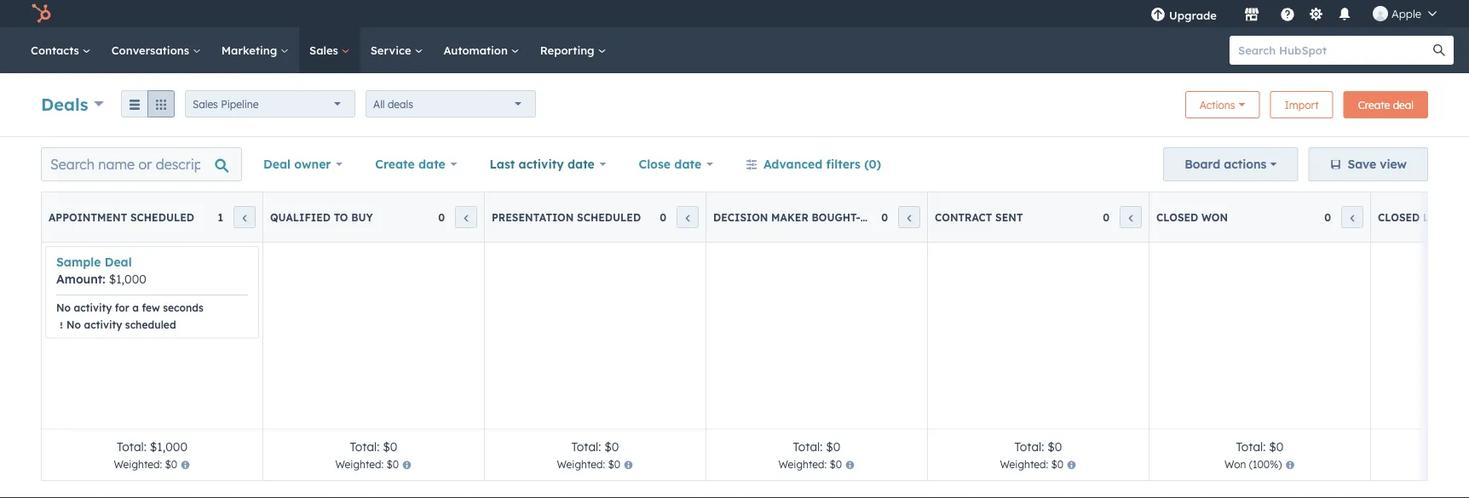 Task type: vqa. For each thing, say whether or not it's contained in the screenshot.
Properties
no



Task type: describe. For each thing, give the bounding box(es) containing it.
sample deal link
[[56, 255, 132, 270]]

service
[[370, 43, 415, 57]]

reporting
[[540, 43, 598, 57]]

sales pipeline button
[[185, 90, 355, 118]]

deal inside sample deal amount : $1,000
[[105, 255, 132, 270]]

0 for contract sent
[[1103, 211, 1110, 224]]

qualified
[[270, 211, 331, 224]]

sales for sales
[[309, 43, 341, 57]]

total: $1,000
[[117, 439, 187, 454]]

contract sent
[[935, 211, 1023, 224]]

amount
[[56, 272, 102, 287]]

help image
[[1280, 8, 1295, 23]]

few
[[142, 301, 160, 314]]

Search HubSpot search field
[[1230, 36, 1439, 65]]

all
[[373, 98, 385, 110]]

total: for decision
[[793, 439, 823, 454]]

qualified to buy
[[270, 211, 373, 224]]

last activity date button
[[479, 147, 618, 182]]

activity for date
[[519, 157, 564, 172]]

deal owner button
[[252, 147, 354, 182]]

conversations
[[111, 43, 192, 57]]

seconds
[[163, 301, 204, 314]]

settings image
[[1309, 7, 1324, 23]]

bought-
[[812, 211, 861, 224]]

owner
[[294, 157, 331, 172]]

apple button
[[1363, 0, 1447, 27]]

weighted: $0 for presentation
[[557, 459, 621, 471]]

sales pipeline
[[193, 98, 259, 110]]

)
[[1279, 459, 1282, 471]]

board
[[1185, 157, 1221, 172]]

settings link
[[1306, 5, 1327, 23]]

sent
[[996, 211, 1023, 224]]

import
[[1285, 98, 1319, 111]]

:
[[102, 272, 105, 287]]

bob builder image
[[1373, 6, 1388, 21]]

save view button
[[1309, 147, 1428, 182]]

closed won
[[1157, 211, 1228, 224]]

no for no activity for a few seconds
[[56, 301, 71, 314]]

total: $0 for scheduled
[[572, 439, 619, 454]]

advanced filters (0)
[[764, 157, 881, 172]]

contacts
[[31, 43, 82, 57]]

marketplaces button
[[1234, 0, 1270, 27]]

actions
[[1200, 98, 1235, 111]]

0 for qualified to buy
[[438, 211, 445, 224]]

no activity scheduled
[[66, 318, 176, 331]]

reporting link
[[530, 27, 617, 73]]

deals
[[41, 93, 88, 115]]

weighted: $0 for qualified
[[335, 459, 399, 471]]

activity for scheduled
[[84, 318, 122, 331]]

total: for presentation
[[572, 439, 601, 454]]

close
[[639, 157, 671, 172]]

a
[[132, 301, 139, 314]]

presentation scheduled
[[492, 211, 641, 224]]

weighted: for decision
[[778, 459, 827, 471]]

total: $0 for to
[[350, 439, 398, 454]]

board actions button
[[1164, 147, 1298, 182]]

apple
[[1392, 6, 1422, 20]]

buy
[[351, 211, 373, 224]]

create deal button
[[1344, 91, 1428, 118]]

total: for closed
[[1236, 439, 1266, 454]]

import button
[[1270, 91, 1334, 118]]

group inside deals banner
[[121, 90, 175, 118]]

service link
[[360, 27, 433, 73]]

in
[[861, 211, 874, 224]]

decision maker bought-in
[[713, 211, 874, 224]]

automation link
[[433, 27, 530, 73]]

appointment
[[49, 211, 127, 224]]

scheduled for $1,000
[[130, 211, 194, 224]]

$1,000 inside sample deal amount : $1,000
[[109, 272, 146, 287]]

notifications button
[[1330, 0, 1359, 27]]

filters
[[826, 157, 861, 172]]

to
[[334, 211, 348, 224]]

board actions
[[1185, 157, 1267, 172]]

pipeline
[[221, 98, 259, 110]]

deals
[[388, 98, 413, 110]]

date for close date
[[674, 157, 702, 172]]

(0)
[[864, 157, 881, 172]]

0 for decision maker bought-in
[[881, 211, 888, 224]]

date for create date
[[418, 157, 446, 172]]



Task type: locate. For each thing, give the bounding box(es) containing it.
1 vertical spatial deal
[[105, 255, 132, 270]]

deal owner
[[263, 157, 331, 172]]

activity right last at the left top of the page
[[519, 157, 564, 172]]

contract
[[935, 211, 992, 224]]

0 horizontal spatial create
[[375, 157, 415, 172]]

0 vertical spatial $1,000
[[109, 272, 146, 287]]

5 total: from the left
[[1015, 439, 1044, 454]]

save view
[[1348, 157, 1407, 172]]

create deal
[[1358, 98, 1414, 111]]

1 total: $0 from the left
[[350, 439, 398, 454]]

deal inside deal owner popup button
[[263, 157, 291, 172]]

scheduled
[[130, 211, 194, 224], [577, 211, 641, 224], [125, 318, 176, 331]]

deals button
[[41, 92, 104, 116]]

2 total: $0 from the left
[[572, 439, 619, 454]]

5 weighted: $0 from the left
[[1000, 459, 1064, 471]]

all deals button
[[366, 90, 536, 118]]

0 vertical spatial activity
[[519, 157, 564, 172]]

actions button
[[1185, 91, 1260, 118]]

2 0 from the left
[[660, 211, 666, 224]]

create inside popup button
[[375, 157, 415, 172]]

sales
[[309, 43, 341, 57], [193, 98, 218, 110]]

1 date from the left
[[418, 157, 446, 172]]

Search name or description search field
[[41, 147, 242, 182]]

1 horizontal spatial sales
[[309, 43, 341, 57]]

5 total: $0 from the left
[[1236, 439, 1284, 454]]

view
[[1380, 157, 1407, 172]]

sample
[[56, 255, 101, 270]]

marketing
[[221, 43, 280, 57]]

1 horizontal spatial date
[[568, 157, 595, 172]]

date down all deals popup button
[[418, 157, 446, 172]]

decision
[[713, 211, 768, 224]]

create date button
[[364, 147, 468, 182]]

$0
[[383, 439, 398, 454], [605, 439, 619, 454], [826, 439, 841, 454], [1048, 439, 1062, 454], [1269, 439, 1284, 454], [165, 459, 177, 471], [387, 459, 399, 471], [608, 459, 621, 471], [830, 459, 842, 471], [1051, 459, 1064, 471]]

1 vertical spatial no
[[66, 318, 81, 331]]

4 total: from the left
[[793, 439, 823, 454]]

sales inside popup button
[[193, 98, 218, 110]]

weighted: for qualified
[[335, 459, 384, 471]]

weighted: for appointment
[[114, 459, 162, 471]]

hubspot image
[[31, 3, 51, 24]]

maker
[[771, 211, 809, 224]]

lost
[[1423, 211, 1450, 224]]

presentation
[[492, 211, 574, 224]]

deal up :
[[105, 255, 132, 270]]

advanced
[[764, 157, 823, 172]]

date
[[418, 157, 446, 172], [568, 157, 595, 172], [674, 157, 702, 172]]

2 vertical spatial activity
[[84, 318, 122, 331]]

3 total: from the left
[[572, 439, 601, 454]]

actions
[[1224, 157, 1267, 172]]

2 horizontal spatial date
[[674, 157, 702, 172]]

1 vertical spatial create
[[375, 157, 415, 172]]

3 weighted: from the left
[[557, 459, 605, 471]]

0 vertical spatial no
[[56, 301, 71, 314]]

2 total: from the left
[[350, 439, 380, 454]]

won
[[1225, 459, 1246, 471]]

3 0 from the left
[[881, 211, 888, 224]]

1 horizontal spatial create
[[1358, 98, 1390, 111]]

save
[[1348, 157, 1377, 172]]

closed left won at top
[[1157, 211, 1199, 224]]

all deals
[[373, 98, 413, 110]]

notifications image
[[1337, 8, 1353, 23]]

2 date from the left
[[568, 157, 595, 172]]

activity for for
[[74, 301, 112, 314]]

1 vertical spatial $1,000
[[150, 439, 187, 454]]

sample deal amount : $1,000
[[56, 255, 146, 287]]

2 closed from the left
[[1378, 211, 1420, 224]]

closed for closed lost
[[1378, 211, 1420, 224]]

conversations link
[[101, 27, 211, 73]]

0 horizontal spatial closed
[[1157, 211, 1199, 224]]

deal
[[1393, 98, 1414, 111]]

weighted: $0 for decision
[[778, 459, 842, 471]]

sales left pipeline
[[193, 98, 218, 110]]

0 for presentation scheduled
[[660, 211, 666, 224]]

scheduled down search name or description search field
[[130, 211, 194, 224]]

1 vertical spatial activity
[[74, 301, 112, 314]]

close date button
[[628, 147, 724, 182]]

0 horizontal spatial sales
[[193, 98, 218, 110]]

upgrade
[[1169, 8, 1217, 22]]

4 0 from the left
[[1103, 211, 1110, 224]]

search button
[[1425, 36, 1454, 65]]

search image
[[1434, 44, 1445, 56]]

won
[[1202, 211, 1228, 224]]

0 vertical spatial sales
[[309, 43, 341, 57]]

1 total: from the left
[[117, 439, 147, 454]]

total:
[[117, 439, 147, 454], [350, 439, 380, 454], [572, 439, 601, 454], [793, 439, 823, 454], [1015, 439, 1044, 454], [1236, 439, 1266, 454]]

create down all deals
[[375, 157, 415, 172]]

total: for appointment
[[117, 439, 147, 454]]

5 weighted: from the left
[[1000, 459, 1049, 471]]

weighted: for presentation
[[557, 459, 605, 471]]

(
[[1249, 459, 1253, 471]]

create inside button
[[1358, 98, 1390, 111]]

no activity for a few seconds
[[56, 301, 204, 314]]

create
[[1358, 98, 1390, 111], [375, 157, 415, 172]]

0 horizontal spatial deal
[[105, 255, 132, 270]]

create for create date
[[375, 157, 415, 172]]

1 vertical spatial sales
[[193, 98, 218, 110]]

menu
[[1139, 0, 1449, 27]]

1
[[218, 211, 223, 224]]

1 0 from the left
[[438, 211, 445, 224]]

0 horizontal spatial date
[[418, 157, 446, 172]]

1 closed from the left
[[1157, 211, 1199, 224]]

weighted: $0 for contract
[[1000, 459, 1064, 471]]

no for no activity scheduled
[[66, 318, 81, 331]]

total: $0 for maker
[[793, 439, 841, 454]]

create left deal
[[1358, 98, 1390, 111]]

3 weighted: $0 from the left
[[557, 459, 621, 471]]

3 date from the left
[[674, 157, 702, 172]]

group
[[121, 90, 175, 118]]

$1,000
[[109, 272, 146, 287], [150, 439, 187, 454]]

6 total: from the left
[[1236, 439, 1266, 454]]

sales for sales pipeline
[[193, 98, 218, 110]]

menu containing apple
[[1139, 0, 1449, 27]]

menu item
[[1229, 0, 1232, 27]]

deal
[[263, 157, 291, 172], [105, 255, 132, 270]]

total: for contract
[[1015, 439, 1044, 454]]

total: $0
[[350, 439, 398, 454], [572, 439, 619, 454], [793, 439, 841, 454], [1015, 439, 1062, 454], [1236, 439, 1284, 454]]

automation
[[444, 43, 511, 57]]

4 weighted: $0 from the left
[[778, 459, 842, 471]]

last activity date
[[490, 157, 595, 172]]

1 horizontal spatial closed
[[1378, 211, 1420, 224]]

date right the close
[[674, 157, 702, 172]]

0 vertical spatial deal
[[263, 157, 291, 172]]

help button
[[1273, 0, 1302, 27]]

total: $0 for won
[[1236, 439, 1284, 454]]

sales link
[[299, 27, 360, 73]]

appointment scheduled
[[49, 211, 194, 224]]

closed for closed won
[[1157, 211, 1199, 224]]

date up presentation scheduled
[[568, 157, 595, 172]]

weighted:
[[114, 459, 162, 471], [335, 459, 384, 471], [557, 459, 605, 471], [778, 459, 827, 471], [1000, 459, 1049, 471]]

activity down for
[[84, 318, 122, 331]]

total: for qualified
[[350, 439, 380, 454]]

create date
[[375, 157, 446, 172]]

closed
[[1157, 211, 1199, 224], [1378, 211, 1420, 224]]

1 weighted: from the left
[[114, 459, 162, 471]]

close date
[[639, 157, 702, 172]]

4 weighted: from the left
[[778, 459, 827, 471]]

create for create deal
[[1358, 98, 1390, 111]]

activity left for
[[74, 301, 112, 314]]

activity inside last activity date popup button
[[519, 157, 564, 172]]

total: $0 for sent
[[1015, 439, 1062, 454]]

scheduled down the close
[[577, 211, 641, 224]]

contacts link
[[20, 27, 101, 73]]

1 weighted: $0 from the left
[[114, 459, 177, 471]]

for
[[115, 301, 129, 314]]

advanced filters (0) button
[[735, 147, 892, 182]]

0 horizontal spatial $1,000
[[109, 272, 146, 287]]

deal left owner
[[263, 157, 291, 172]]

marketing link
[[211, 27, 299, 73]]

1 horizontal spatial deal
[[263, 157, 291, 172]]

weighted: for contract
[[1000, 459, 1049, 471]]

activity
[[519, 157, 564, 172], [74, 301, 112, 314], [84, 318, 122, 331]]

2 weighted: $0 from the left
[[335, 459, 399, 471]]

100%
[[1253, 459, 1279, 471]]

no
[[56, 301, 71, 314], [66, 318, 81, 331]]

won ( 100% )
[[1225, 459, 1282, 471]]

last
[[490, 157, 515, 172]]

closed lost
[[1378, 211, 1450, 224]]

hubspot link
[[20, 3, 64, 24]]

scheduled for $0
[[577, 211, 641, 224]]

0 for closed won
[[1325, 211, 1331, 224]]

5 0 from the left
[[1325, 211, 1331, 224]]

upgrade image
[[1151, 8, 1166, 23]]

sales left service
[[309, 43, 341, 57]]

scheduled down few
[[125, 318, 176, 331]]

0
[[438, 211, 445, 224], [660, 211, 666, 224], [881, 211, 888, 224], [1103, 211, 1110, 224], [1325, 211, 1331, 224]]

closed left lost at the right
[[1378, 211, 1420, 224]]

3 total: $0 from the left
[[793, 439, 841, 454]]

deals banner
[[41, 86, 1428, 119]]

0 vertical spatial create
[[1358, 98, 1390, 111]]

1 horizontal spatial $1,000
[[150, 439, 187, 454]]

2 weighted: from the left
[[335, 459, 384, 471]]

4 total: $0 from the left
[[1015, 439, 1062, 454]]

marketplaces image
[[1244, 8, 1260, 23]]

weighted: $0 for appointment
[[114, 459, 177, 471]]



